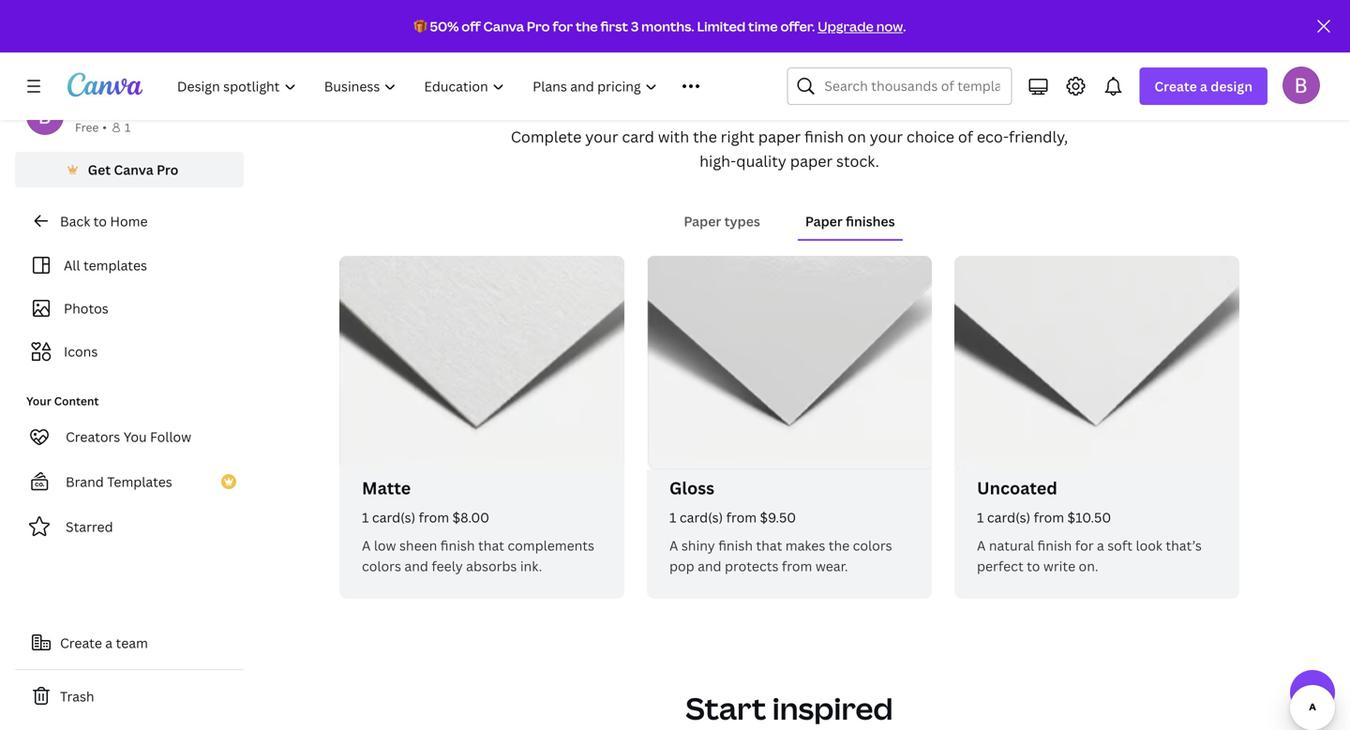 Task type: describe. For each thing, give the bounding box(es) containing it.
natural
[[990, 537, 1035, 555]]

with
[[658, 127, 690, 147]]

colors for matte
[[362, 558, 402, 576]]

protects
[[725, 558, 779, 576]]

sheen
[[400, 537, 438, 555]]

gloss
[[670, 477, 715, 500]]

a inside 'a natural finish for a soft look that's perfect to write on.'
[[1098, 537, 1105, 555]]

stock.
[[837, 151, 880, 171]]

🎁
[[414, 17, 427, 35]]

icons link
[[26, 334, 233, 370]]

absorbs
[[466, 558, 517, 576]]

a for design
[[1201, 77, 1208, 95]]

creators you follow link
[[15, 418, 244, 456]]

now
[[877, 17, 904, 35]]

follow
[[150, 428, 191, 446]]

0 horizontal spatial the
[[576, 17, 598, 35]]

1 for gloss
[[670, 509, 677, 527]]

0 vertical spatial canva
[[484, 17, 524, 35]]

off
[[462, 17, 481, 35]]

paper finishes button
[[798, 204, 903, 239]]

offer.
[[781, 17, 816, 35]]

templates
[[107, 473, 172, 491]]

look
[[1137, 537, 1163, 555]]

1 vertical spatial paper
[[791, 151, 833, 171]]

your content
[[26, 394, 99, 409]]

a shiny finish that makes the colors pop and protects from wear.
[[670, 537, 893, 576]]

low
[[374, 537, 396, 555]]

friendly,
[[1009, 127, 1069, 147]]

start inspired
[[686, 689, 894, 729]]

get canva pro button
[[15, 152, 244, 188]]

the inside complete your card with the right paper finish on your choice of eco-friendly, high-quality paper stock.
[[693, 127, 717, 147]]

uncoated
[[978, 477, 1058, 500]]

back to home
[[60, 212, 148, 230]]

icons
[[64, 343, 98, 361]]

soft
[[1108, 537, 1133, 555]]

0 vertical spatial for
[[553, 17, 573, 35]]

on.
[[1079, 558, 1099, 576]]

all templates
[[64, 257, 147, 274]]

your for print
[[697, 69, 767, 110]]

right
[[721, 127, 755, 147]]

$8.00
[[453, 509, 490, 527]]

ink.
[[520, 558, 543, 576]]

eco-
[[977, 127, 1009, 147]]

1 horizontal spatial pro
[[527, 17, 550, 35]]

first
[[601, 17, 629, 35]]

brand templates
[[66, 473, 172, 491]]

trash
[[60, 688, 94, 706]]

1 for uncoated
[[978, 509, 985, 527]]

paper finishes
[[806, 212, 896, 230]]

$10.50
[[1068, 509, 1112, 527]]

gloss image
[[647, 256, 933, 470]]

perfect inside 'a natural finish for a soft look that's perfect to write on.'
[[978, 558, 1024, 576]]

$9.50
[[760, 509, 797, 527]]

a for matte
[[362, 537, 371, 555]]

🎁 50% off canva pro for the first 3 months. limited time offer. upgrade now .
[[414, 17, 907, 35]]

card inside complete your card with the right paper finish on your choice of eco-friendly, high-quality paper stock.
[[622, 127, 655, 147]]

makes
[[786, 537, 826, 555]]

1 right •
[[125, 120, 131, 135]]

shiny
[[682, 537, 716, 555]]

create a design button
[[1140, 68, 1268, 105]]

starred link
[[15, 508, 244, 546]]

high-
[[700, 151, 737, 171]]

all
[[64, 257, 80, 274]]

back to home link
[[15, 203, 244, 240]]

wear.
[[816, 558, 849, 576]]

that's
[[1166, 537, 1203, 555]]

a natural finish for a soft look that's perfect to write on.
[[978, 537, 1203, 576]]

feely
[[432, 558, 463, 576]]

50%
[[430, 17, 459, 35]]

1 for matte
[[362, 509, 369, 527]]

0 vertical spatial to
[[93, 212, 107, 230]]

brand templates link
[[15, 463, 244, 501]]

months.
[[642, 17, 695, 35]]

time
[[749, 17, 778, 35]]

back
[[60, 212, 90, 230]]

all templates link
[[26, 248, 233, 283]]

canva inside button
[[114, 161, 154, 179]]

finish inside a shiny finish that makes the colors pop and protects from wear.
[[719, 537, 753, 555]]

complete
[[511, 127, 582, 147]]

design
[[1211, 77, 1253, 95]]

a low sheen finish that complements colors and feely absorbs ink.
[[362, 537, 595, 576]]

card(s) for uncoated
[[988, 509, 1031, 527]]

start
[[686, 689, 767, 729]]

the inside a shiny finish that makes the colors pop and protects from wear.
[[829, 537, 850, 555]]

uncoated 1 card(s) from $10.50
[[978, 477, 1112, 527]]

inspired
[[773, 689, 894, 729]]

uncoated image
[[955, 256, 1240, 470]]

print your perfect card
[[616, 69, 963, 110]]

gloss 1 card(s) from $9.50
[[670, 477, 797, 527]]

brand
[[66, 473, 104, 491]]



Task type: vqa. For each thing, say whether or not it's contained in the screenshot.
classroom within the Canva for Education connects to all your classroom tools
no



Task type: locate. For each thing, give the bounding box(es) containing it.
a up pop
[[670, 537, 679, 555]]

complements
[[508, 537, 595, 555]]

a inside a low sheen finish that complements colors and feely absorbs ink.
[[362, 537, 371, 555]]

0 horizontal spatial card
[[622, 127, 655, 147]]

0 horizontal spatial to
[[93, 212, 107, 230]]

pro
[[527, 17, 550, 35], [157, 161, 179, 179]]

1 horizontal spatial a
[[670, 537, 679, 555]]

2 vertical spatial the
[[829, 537, 850, 555]]

finish inside 'a natural finish for a soft look that's perfect to write on.'
[[1038, 537, 1073, 555]]

paper for paper types
[[684, 212, 722, 230]]

1 vertical spatial for
[[1076, 537, 1094, 555]]

2 that from the left
[[757, 537, 783, 555]]

0 vertical spatial create
[[1155, 77, 1198, 95]]

0 vertical spatial pro
[[527, 17, 550, 35]]

from inside matte 1 card(s) from $8.00
[[419, 509, 449, 527]]

1 horizontal spatial colors
[[853, 537, 893, 555]]

1 horizontal spatial canva
[[484, 17, 524, 35]]

bob builder image
[[1283, 66, 1321, 104]]

types
[[725, 212, 761, 230]]

card(s) up shiny
[[680, 509, 723, 527]]

0 vertical spatial card
[[894, 69, 963, 110]]

None search field
[[787, 68, 1013, 105]]

1 and from the left
[[405, 558, 429, 576]]

from inside gloss 1 card(s) from $9.50
[[727, 509, 757, 527]]

0 horizontal spatial a
[[105, 635, 113, 652]]

a left low on the left bottom
[[362, 537, 371, 555]]

1 a from the left
[[362, 537, 371, 555]]

card(s) up natural
[[988, 509, 1031, 527]]

free
[[75, 120, 99, 135]]

1 paper from the left
[[684, 212, 722, 230]]

your for complete
[[586, 127, 619, 147]]

0 horizontal spatial colors
[[362, 558, 402, 576]]

to
[[93, 212, 107, 230], [1027, 558, 1041, 576]]

1 horizontal spatial a
[[1098, 537, 1105, 555]]

canva right get
[[114, 161, 154, 179]]

1 vertical spatial colors
[[362, 558, 402, 576]]

1 inside uncoated 1 card(s) from $10.50
[[978, 509, 985, 527]]

finish inside complete your card with the right paper finish on your choice of eco-friendly, high-quality paper stock.
[[805, 127, 844, 147]]

1 horizontal spatial that
[[757, 537, 783, 555]]

your
[[26, 394, 51, 409]]

matte image
[[340, 256, 625, 470]]

your up right
[[697, 69, 767, 110]]

perfect
[[773, 69, 888, 110], [978, 558, 1024, 576]]

2 horizontal spatial a
[[978, 537, 986, 555]]

from inside a shiny finish that makes the colors pop and protects from wear.
[[782, 558, 813, 576]]

that
[[478, 537, 505, 555], [757, 537, 783, 555]]

0 vertical spatial colors
[[853, 537, 893, 555]]

pro inside button
[[157, 161, 179, 179]]

that inside a low sheen finish that complements colors and feely absorbs ink.
[[478, 537, 505, 555]]

finish
[[805, 127, 844, 147], [441, 537, 475, 555], [719, 537, 753, 555], [1038, 537, 1073, 555]]

2 a from the left
[[670, 537, 679, 555]]

print
[[616, 69, 690, 110]]

paper inside button
[[806, 212, 843, 230]]

paper for paper finishes
[[806, 212, 843, 230]]

card(s) inside uncoated 1 card(s) from $10.50
[[988, 509, 1031, 527]]

paper types
[[684, 212, 761, 230]]

1 horizontal spatial card
[[894, 69, 963, 110]]

quality
[[737, 151, 787, 171]]

from inside uncoated 1 card(s) from $10.50
[[1034, 509, 1065, 527]]

card(s) up low on the left bottom
[[372, 509, 416, 527]]

2 paper from the left
[[806, 212, 843, 230]]

paper left the stock.
[[791, 151, 833, 171]]

a
[[1201, 77, 1208, 95], [1098, 537, 1105, 555], [105, 635, 113, 652]]

pro right off at the top of the page
[[527, 17, 550, 35]]

create a team
[[60, 635, 148, 652]]

perfect up on
[[773, 69, 888, 110]]

1 horizontal spatial paper
[[806, 212, 843, 230]]

2 horizontal spatial a
[[1201, 77, 1208, 95]]

from down makes
[[782, 558, 813, 576]]

1 down the 'gloss'
[[670, 509, 677, 527]]

starred
[[66, 518, 113, 536]]

1 that from the left
[[478, 537, 505, 555]]

create left design
[[1155, 77, 1198, 95]]

0 horizontal spatial and
[[405, 558, 429, 576]]

for
[[553, 17, 573, 35], [1076, 537, 1094, 555]]

a inside create a design dropdown button
[[1201, 77, 1208, 95]]

0 horizontal spatial your
[[586, 127, 619, 147]]

creators
[[66, 428, 120, 446]]

1 horizontal spatial and
[[698, 558, 722, 576]]

upgrade
[[818, 17, 874, 35]]

a left natural
[[978, 537, 986, 555]]

card
[[894, 69, 963, 110], [622, 127, 655, 147]]

to left write
[[1027, 558, 1041, 576]]

card(s) for gloss
[[680, 509, 723, 527]]

matte 1 card(s) from $8.00
[[362, 477, 490, 527]]

paper left types at the right of the page
[[684, 212, 722, 230]]

finishes
[[846, 212, 896, 230]]

colors for gloss
[[853, 537, 893, 555]]

1 vertical spatial a
[[1098, 537, 1105, 555]]

for left first
[[553, 17, 573, 35]]

the
[[576, 17, 598, 35], [693, 127, 717, 147], [829, 537, 850, 555]]

0 horizontal spatial card(s)
[[372, 509, 416, 527]]

create left team
[[60, 635, 102, 652]]

card(s) inside matte 1 card(s) from $8.00
[[372, 509, 416, 527]]

pro up back to home link
[[157, 161, 179, 179]]

0 horizontal spatial for
[[553, 17, 573, 35]]

Search search field
[[825, 68, 1000, 104]]

colors right makes
[[853, 537, 893, 555]]

and inside a shiny finish that makes the colors pop and protects from wear.
[[698, 558, 722, 576]]

choice
[[907, 127, 955, 147]]

matte
[[362, 477, 411, 500]]

you
[[124, 428, 147, 446]]

complete your card with the right paper finish on your choice of eco-friendly, high-quality paper stock.
[[511, 127, 1069, 171]]

0 vertical spatial the
[[576, 17, 598, 35]]

canva
[[484, 17, 524, 35], [114, 161, 154, 179]]

1 horizontal spatial to
[[1027, 558, 1041, 576]]

create for create a design
[[1155, 77, 1198, 95]]

the left first
[[576, 17, 598, 35]]

the up high-
[[693, 127, 717, 147]]

write
[[1044, 558, 1076, 576]]

the up wear.
[[829, 537, 850, 555]]

2 vertical spatial a
[[105, 635, 113, 652]]

colors
[[853, 537, 893, 555], [362, 558, 402, 576]]

card(s) inside gloss 1 card(s) from $9.50
[[680, 509, 723, 527]]

colors down low on the left bottom
[[362, 558, 402, 576]]

0 horizontal spatial that
[[478, 537, 505, 555]]

2 horizontal spatial the
[[829, 537, 850, 555]]

3 card(s) from the left
[[988, 509, 1031, 527]]

finish up protects
[[719, 537, 753, 555]]

create inside dropdown button
[[1155, 77, 1198, 95]]

1 down matte
[[362, 509, 369, 527]]

1 vertical spatial the
[[693, 127, 717, 147]]

1 horizontal spatial perfect
[[978, 558, 1024, 576]]

that up absorbs in the left bottom of the page
[[478, 537, 505, 555]]

your right on
[[870, 127, 903, 147]]

1 card(s) from the left
[[372, 509, 416, 527]]

•
[[102, 120, 107, 135]]

pop
[[670, 558, 695, 576]]

0 vertical spatial perfect
[[773, 69, 888, 110]]

and down shiny
[[698, 558, 722, 576]]

canva right off at the top of the page
[[484, 17, 524, 35]]

of
[[959, 127, 974, 147]]

1 inside gloss 1 card(s) from $9.50
[[670, 509, 677, 527]]

free •
[[75, 120, 107, 135]]

colors inside a low sheen finish that complements colors and feely absorbs ink.
[[362, 558, 402, 576]]

a inside a shiny finish that makes the colors pop and protects from wear.
[[670, 537, 679, 555]]

card left with at the top of the page
[[622, 127, 655, 147]]

.
[[904, 17, 907, 35]]

get canva pro
[[88, 161, 179, 179]]

perfect down natural
[[978, 558, 1024, 576]]

2 and from the left
[[698, 558, 722, 576]]

finish up write
[[1038, 537, 1073, 555]]

paper left finishes
[[806, 212, 843, 230]]

limited
[[697, 17, 746, 35]]

3 a from the left
[[978, 537, 986, 555]]

for up on.
[[1076, 537, 1094, 555]]

1 vertical spatial pro
[[157, 161, 179, 179]]

photos
[[64, 300, 109, 318]]

finish up feely
[[441, 537, 475, 555]]

1
[[125, 120, 131, 135], [362, 509, 369, 527], [670, 509, 677, 527], [978, 509, 985, 527]]

a inside 'a natural finish for a soft look that's perfect to write on.'
[[978, 537, 986, 555]]

a for uncoated
[[978, 537, 986, 555]]

card up choice
[[894, 69, 963, 110]]

from
[[419, 509, 449, 527], [727, 509, 757, 527], [1034, 509, 1065, 527], [782, 558, 813, 576]]

0 horizontal spatial paper
[[684, 212, 722, 230]]

1 horizontal spatial create
[[1155, 77, 1198, 95]]

create for create a team
[[60, 635, 102, 652]]

1 vertical spatial card
[[622, 127, 655, 147]]

finish left on
[[805, 127, 844, 147]]

paper inside button
[[684, 212, 722, 230]]

on
[[848, 127, 867, 147]]

for inside 'a natural finish for a soft look that's perfect to write on.'
[[1076, 537, 1094, 555]]

0 horizontal spatial pro
[[157, 161, 179, 179]]

1 horizontal spatial the
[[693, 127, 717, 147]]

from for matte
[[419, 509, 449, 527]]

from for gloss
[[727, 509, 757, 527]]

to right the 'back'
[[93, 212, 107, 230]]

that up protects
[[757, 537, 783, 555]]

and down the sheen
[[405, 558, 429, 576]]

0 vertical spatial a
[[1201, 77, 1208, 95]]

a for team
[[105, 635, 113, 652]]

0 horizontal spatial create
[[60, 635, 102, 652]]

1 vertical spatial perfect
[[978, 558, 1024, 576]]

1 horizontal spatial for
[[1076, 537, 1094, 555]]

a inside create a team button
[[105, 635, 113, 652]]

2 card(s) from the left
[[680, 509, 723, 527]]

from for uncoated
[[1034, 509, 1065, 527]]

0 vertical spatial paper
[[759, 127, 801, 147]]

upgrade now button
[[818, 17, 904, 35]]

0 horizontal spatial perfect
[[773, 69, 888, 110]]

that inside a shiny finish that makes the colors pop and protects from wear.
[[757, 537, 783, 555]]

trash link
[[15, 678, 244, 716]]

1 horizontal spatial your
[[697, 69, 767, 110]]

from left $9.50
[[727, 509, 757, 527]]

colors inside a shiny finish that makes the colors pop and protects from wear.
[[853, 537, 893, 555]]

creators you follow
[[66, 428, 191, 446]]

from left $10.50
[[1034, 509, 1065, 527]]

create a team button
[[15, 625, 244, 662]]

0 horizontal spatial a
[[362, 537, 371, 555]]

top level navigation element
[[165, 68, 742, 105], [165, 68, 742, 105]]

a left design
[[1201, 77, 1208, 95]]

photos link
[[26, 291, 233, 326]]

create
[[1155, 77, 1198, 95], [60, 635, 102, 652]]

a left soft
[[1098, 537, 1105, 555]]

paper types button
[[677, 204, 768, 239]]

1 inside matte 1 card(s) from $8.00
[[362, 509, 369, 527]]

card(s)
[[372, 509, 416, 527], [680, 509, 723, 527], [988, 509, 1031, 527]]

content
[[54, 394, 99, 409]]

from up the sheen
[[419, 509, 449, 527]]

a for gloss
[[670, 537, 679, 555]]

1 vertical spatial canva
[[114, 161, 154, 179]]

2 horizontal spatial your
[[870, 127, 903, 147]]

0 horizontal spatial canva
[[114, 161, 154, 179]]

home
[[110, 212, 148, 230]]

create inside button
[[60, 635, 102, 652]]

a left team
[[105, 635, 113, 652]]

1 vertical spatial to
[[1027, 558, 1041, 576]]

your
[[697, 69, 767, 110], [586, 127, 619, 147], [870, 127, 903, 147]]

1 horizontal spatial card(s)
[[680, 509, 723, 527]]

to inside 'a natural finish for a soft look that's perfect to write on.'
[[1027, 558, 1041, 576]]

paper
[[684, 212, 722, 230], [806, 212, 843, 230]]

get
[[88, 161, 111, 179]]

your right complete
[[586, 127, 619, 147]]

2 horizontal spatial card(s)
[[988, 509, 1031, 527]]

1 down uncoated
[[978, 509, 985, 527]]

team
[[116, 635, 148, 652]]

finish inside a low sheen finish that complements colors and feely absorbs ink.
[[441, 537, 475, 555]]

card(s) for matte
[[372, 509, 416, 527]]

templates
[[83, 257, 147, 274]]

1 vertical spatial create
[[60, 635, 102, 652]]

and inside a low sheen finish that complements colors and feely absorbs ink.
[[405, 558, 429, 576]]

paper up the quality
[[759, 127, 801, 147]]



